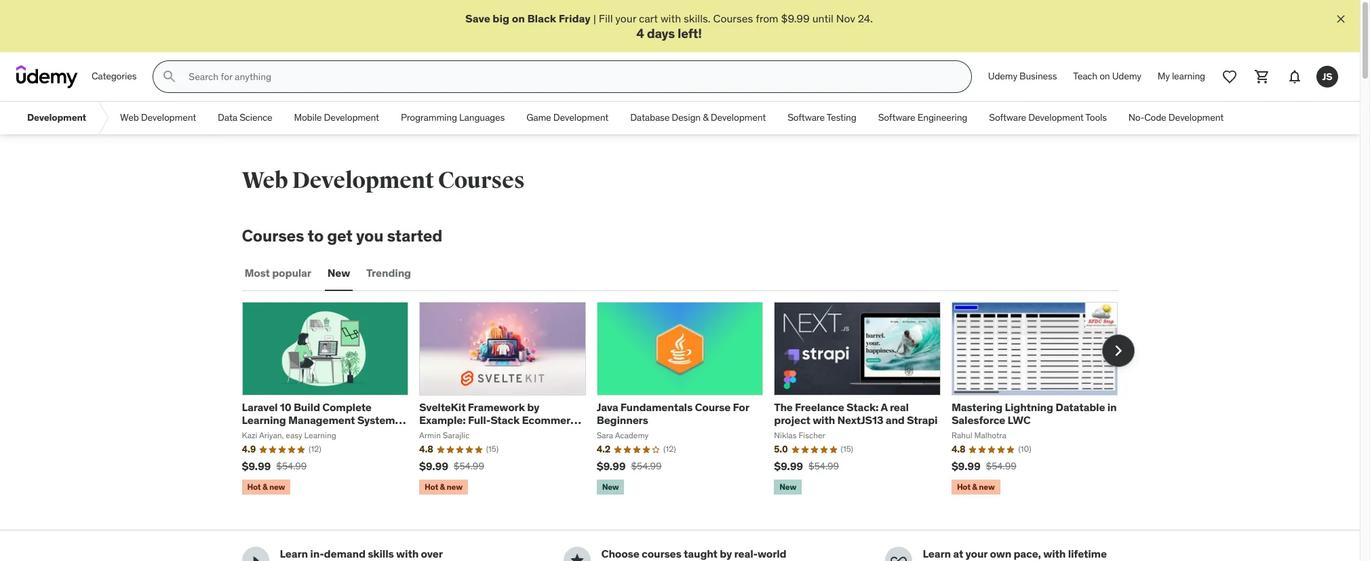 Task type: vqa. For each thing, say whether or not it's contained in the screenshot.
'to' in the 'Discover Practical Examples And Use Cases For Ai Language Models, And How They Can Be Used To Solve Real-World Problems In Various Industries.'
no



Task type: locate. For each thing, give the bounding box(es) containing it.
with
[[661, 12, 681, 25], [813, 413, 835, 427], [396, 547, 419, 561], [1044, 547, 1066, 561]]

project
[[774, 413, 811, 427]]

js link
[[1311, 61, 1344, 93]]

software engineering
[[878, 112, 968, 124]]

learn left in-
[[280, 547, 308, 561]]

0 vertical spatial on
[[512, 12, 525, 25]]

2 horizontal spatial software
[[989, 112, 1027, 124]]

with right pace,
[[1044, 547, 1066, 561]]

0 vertical spatial and
[[886, 413, 905, 427]]

courses right the video
[[353, 560, 392, 561]]

courses up most popular
[[242, 225, 304, 246]]

development left 'tools'
[[1029, 112, 1084, 124]]

game development
[[527, 112, 609, 124]]

course
[[695, 400, 731, 414]]

nextjs13
[[838, 413, 884, 427]]

system
[[357, 413, 395, 427]]

2 horizontal spatial courses
[[713, 12, 753, 25]]

courses inside choose courses taught by real-world experts
[[642, 547, 682, 561]]

programming languages
[[401, 112, 505, 124]]

courses
[[713, 12, 753, 25], [438, 166, 525, 195], [242, 225, 304, 246]]

laravel
[[242, 400, 278, 414]]

1 horizontal spatial learn
[[923, 547, 951, 561]]

1 vertical spatial and
[[1012, 560, 1031, 561]]

by
[[527, 400, 539, 414], [720, 547, 732, 561]]

big
[[493, 12, 510, 25]]

days
[[647, 25, 675, 42]]

0 horizontal spatial by
[[527, 400, 539, 414]]

1 vertical spatial web
[[242, 166, 288, 195]]

your right at
[[966, 547, 988, 561]]

2 vertical spatial on
[[960, 560, 973, 561]]

1 horizontal spatial by
[[720, 547, 732, 561]]

2 software from the left
[[878, 112, 916, 124]]

courses left from
[[713, 12, 753, 25]]

with right project
[[813, 413, 835, 427]]

learn
[[280, 547, 308, 561], [923, 547, 951, 561]]

data science
[[218, 112, 272, 124]]

on left mobile
[[960, 560, 973, 561]]

your inside save big on black friday | fill your cart with skills. courses from $9.99 until nov 24. 4 days left!
[[616, 12, 636, 25]]

real
[[890, 400, 909, 414]]

your inside learn at your own pace, with lifetime access on mobile and desktop
[[966, 547, 988, 561]]

and left strapi
[[886, 413, 905, 427]]

close image
[[1335, 12, 1348, 26]]

software for software development tools
[[989, 112, 1027, 124]]

on right teach
[[1100, 70, 1110, 82]]

24.
[[858, 12, 873, 25]]

testing
[[827, 112, 857, 124]]

with inside learn in-demand skills with over 210,000 video courses
[[396, 547, 419, 561]]

get
[[327, 225, 353, 246]]

access
[[923, 560, 958, 561]]

your right fill
[[616, 12, 636, 25]]

2 learn from the left
[[923, 547, 951, 561]]

most popular
[[245, 266, 311, 280]]

at
[[953, 547, 964, 561]]

by left real-
[[720, 547, 732, 561]]

0 horizontal spatial courses
[[242, 225, 304, 246]]

1 software from the left
[[788, 112, 825, 124]]

carousel element
[[242, 302, 1135, 498]]

my
[[1158, 70, 1170, 82]]

1 horizontal spatial udemy
[[1112, 70, 1142, 82]]

web down science
[[242, 166, 288, 195]]

software left engineering
[[878, 112, 916, 124]]

experts
[[601, 560, 640, 561]]

in
[[1108, 400, 1117, 414]]

database
[[630, 112, 670, 124]]

for
[[733, 400, 749, 414]]

0 horizontal spatial your
[[616, 12, 636, 25]]

pace,
[[1014, 547, 1041, 561]]

engineering
[[918, 112, 968, 124]]

medium image left access on the right bottom of the page
[[890, 553, 907, 561]]

sveltekit framework by example: full-stack ecommerce website link
[[419, 400, 582, 440]]

2 horizontal spatial on
[[1100, 70, 1110, 82]]

udemy left my
[[1112, 70, 1142, 82]]

learn left at
[[923, 547, 951, 561]]

0 vertical spatial your
[[616, 12, 636, 25]]

until
[[813, 12, 834, 25]]

software
[[788, 112, 825, 124], [878, 112, 916, 124], [989, 112, 1027, 124]]

1 vertical spatial by
[[720, 547, 732, 561]]

1 horizontal spatial your
[[966, 547, 988, 561]]

0 horizontal spatial udemy
[[988, 70, 1018, 82]]

medium image for learn at your own pace, with lifetime access on mobile and desktop
[[890, 553, 907, 561]]

medium image
[[569, 553, 585, 561]]

to
[[308, 225, 324, 246]]

taught
[[684, 547, 718, 561]]

1 vertical spatial on
[[1100, 70, 1110, 82]]

lightning
[[1005, 400, 1054, 414]]

courses left the taught
[[642, 547, 682, 561]]

world
[[758, 547, 787, 561]]

3 software from the left
[[989, 112, 1027, 124]]

mobile
[[975, 560, 1010, 561]]

management
[[288, 413, 355, 427]]

1 learn from the left
[[280, 547, 308, 561]]

video
[[323, 560, 350, 561]]

lms
[[242, 426, 264, 440]]

0 horizontal spatial learn
[[280, 547, 308, 561]]

learning
[[1172, 70, 1206, 82]]

website
[[419, 426, 461, 440]]

1 vertical spatial courses
[[438, 166, 525, 195]]

medium image
[[247, 553, 264, 561], [890, 553, 907, 561]]

udemy left business
[[988, 70, 1018, 82]]

0 horizontal spatial and
[[886, 413, 905, 427]]

1 horizontal spatial and
[[1012, 560, 1031, 561]]

on
[[512, 12, 525, 25], [1100, 70, 1110, 82], [960, 560, 973, 561]]

stack:
[[847, 400, 879, 414]]

0 horizontal spatial courses
[[353, 560, 392, 561]]

1 vertical spatial your
[[966, 547, 988, 561]]

&
[[703, 112, 709, 124]]

development link
[[16, 102, 97, 134]]

skills
[[368, 547, 394, 561]]

business
[[1020, 70, 1057, 82]]

learn inside learn in-demand skills with over 210,000 video courses
[[280, 547, 308, 561]]

development down udemy image in the top left of the page
[[27, 112, 86, 124]]

trending button
[[364, 257, 414, 290]]

java fundamentals course for beginners
[[597, 400, 749, 427]]

0 vertical spatial courses
[[713, 12, 753, 25]]

on inside save big on black friday | fill your cart with skills. courses from $9.99 until nov 24. 4 days left!
[[512, 12, 525, 25]]

started
[[387, 225, 443, 246]]

0 horizontal spatial web
[[120, 112, 139, 124]]

example:
[[419, 413, 466, 427]]

1 medium image from the left
[[247, 553, 264, 561]]

code
[[1145, 112, 1167, 124]]

courses down the languages
[[438, 166, 525, 195]]

no-code development link
[[1118, 102, 1235, 134]]

udemy business
[[988, 70, 1057, 82]]

1 horizontal spatial software
[[878, 112, 916, 124]]

complete
[[322, 400, 372, 414]]

10
[[280, 400, 291, 414]]

on right "big"
[[512, 12, 525, 25]]

freelance
[[795, 400, 844, 414]]

with up days
[[661, 12, 681, 25]]

web
[[120, 112, 139, 124], [242, 166, 288, 195]]

software for software testing
[[788, 112, 825, 124]]

1 horizontal spatial courses
[[642, 547, 682, 561]]

by right 'stack'
[[527, 400, 539, 414]]

and inside the freelance stack: a real project with nextjs13 and strapi
[[886, 413, 905, 427]]

courses
[[642, 547, 682, 561], [353, 560, 392, 561]]

0 vertical spatial by
[[527, 400, 539, 414]]

laravel 10 build complete learning management system lms a-z
[[242, 400, 395, 440]]

sveltekit framework by example: full-stack ecommerce website
[[419, 400, 582, 440]]

data science link
[[207, 102, 283, 134]]

0 horizontal spatial on
[[512, 12, 525, 25]]

arrow pointing to subcategory menu links image
[[97, 102, 109, 134]]

with left the over
[[396, 547, 419, 561]]

1 horizontal spatial web
[[242, 166, 288, 195]]

udemy
[[988, 70, 1018, 82], [1112, 70, 1142, 82]]

web right arrow pointing to subcategory menu links image
[[120, 112, 139, 124]]

and right own
[[1012, 560, 1031, 561]]

1 horizontal spatial medium image
[[890, 553, 907, 561]]

submit search image
[[162, 69, 178, 85]]

new button
[[325, 257, 353, 290]]

a-
[[266, 426, 277, 440]]

software left testing
[[788, 112, 825, 124]]

0 horizontal spatial medium image
[[247, 553, 264, 561]]

java
[[597, 400, 618, 414]]

teach on udemy link
[[1065, 61, 1150, 93]]

the
[[774, 400, 793, 414]]

2 medium image from the left
[[890, 553, 907, 561]]

0 horizontal spatial software
[[788, 112, 825, 124]]

learn inside learn at your own pace, with lifetime access on mobile and desktop
[[923, 547, 951, 561]]

Search for anything text field
[[186, 65, 955, 88]]

0 vertical spatial web
[[120, 112, 139, 124]]

my learning link
[[1150, 61, 1214, 93]]

choose
[[601, 547, 640, 561]]

medium image left 210,000
[[247, 553, 264, 561]]

1 horizontal spatial on
[[960, 560, 973, 561]]

development right &
[[711, 112, 766, 124]]

software down udemy business link
[[989, 112, 1027, 124]]



Task type: describe. For each thing, give the bounding box(es) containing it.
development up you
[[292, 166, 434, 195]]

notifications image
[[1287, 69, 1303, 85]]

development down submit search icon
[[141, 112, 196, 124]]

friday
[[559, 12, 591, 25]]

database design & development link
[[620, 102, 777, 134]]

z
[[277, 426, 284, 440]]

fill
[[599, 12, 613, 25]]

over
[[421, 547, 443, 561]]

save
[[465, 12, 490, 25]]

2 vertical spatial courses
[[242, 225, 304, 246]]

programming languages link
[[390, 102, 516, 134]]

4
[[636, 25, 644, 42]]

most
[[245, 266, 270, 280]]

wishlist image
[[1222, 69, 1238, 85]]

courses inside save big on black friday | fill your cart with skills. courses from $9.99 until nov 24. 4 days left!
[[713, 12, 753, 25]]

save big on black friday | fill your cart with skills. courses from $9.99 until nov 24. 4 days left!
[[465, 12, 873, 42]]

beginners
[[597, 413, 648, 427]]

demand
[[324, 547, 366, 561]]

my learning
[[1158, 70, 1206, 82]]

$9.99
[[781, 12, 810, 25]]

desktop
[[1033, 560, 1075, 561]]

game
[[527, 112, 551, 124]]

languages
[[459, 112, 505, 124]]

mastering
[[952, 400, 1003, 414]]

web for web development courses
[[242, 166, 288, 195]]

salesforce
[[952, 413, 1006, 427]]

mobile development link
[[283, 102, 390, 134]]

on inside learn at your own pace, with lifetime access on mobile and desktop
[[960, 560, 973, 561]]

programming
[[401, 112, 457, 124]]

mastering lightning datatable in salesforce lwc link
[[952, 400, 1117, 427]]

science
[[240, 112, 272, 124]]

development right code on the right top
[[1169, 112, 1224, 124]]

development right game
[[553, 112, 609, 124]]

development right mobile
[[324, 112, 379, 124]]

udemy image
[[16, 65, 78, 88]]

web development link
[[109, 102, 207, 134]]

courses inside learn in-demand skills with over 210,000 video courses
[[353, 560, 392, 561]]

web for web development
[[120, 112, 139, 124]]

sveltekit
[[419, 400, 466, 414]]

|
[[593, 12, 596, 25]]

210,000
[[280, 560, 320, 561]]

new
[[328, 266, 350, 280]]

strapi
[[907, 413, 938, 427]]

learn for learn in-demand skills with over 210,000 video courses
[[280, 547, 308, 561]]

software testing
[[788, 112, 857, 124]]

next image
[[1108, 340, 1129, 362]]

trending
[[366, 266, 411, 280]]

skills.
[[684, 12, 711, 25]]

categories
[[92, 70, 137, 82]]

datatable
[[1056, 400, 1105, 414]]

popular
[[272, 266, 311, 280]]

game development link
[[516, 102, 620, 134]]

stack
[[491, 413, 520, 427]]

framework
[[468, 400, 525, 414]]

fundamentals
[[621, 400, 693, 414]]

1 horizontal spatial courses
[[438, 166, 525, 195]]

by inside choose courses taught by real-world experts
[[720, 547, 732, 561]]

own
[[990, 547, 1012, 561]]

learn for learn at your own pace, with lifetime access on mobile and desktop
[[923, 547, 951, 561]]

learn at your own pace, with lifetime access on mobile and desktop
[[923, 547, 1107, 561]]

design
[[672, 112, 701, 124]]

lwc
[[1008, 413, 1031, 427]]

courses to get you started
[[242, 225, 443, 246]]

ecommerce
[[522, 413, 582, 427]]

real-
[[734, 547, 758, 561]]

2 udemy from the left
[[1112, 70, 1142, 82]]

on inside teach on udemy link
[[1100, 70, 1110, 82]]

the freelance stack: a real project with nextjs13 and strapi link
[[774, 400, 938, 427]]

data
[[218, 112, 237, 124]]

categories button
[[83, 61, 145, 93]]

js
[[1323, 70, 1333, 83]]

black
[[527, 12, 556, 25]]

nov
[[836, 12, 855, 25]]

medium image for learn in-demand skills with over 210,000 video courses
[[247, 553, 264, 561]]

web development courses
[[242, 166, 525, 195]]

learning
[[242, 413, 286, 427]]

with inside save big on black friday | fill your cart with skills. courses from $9.99 until nov 24. 4 days left!
[[661, 12, 681, 25]]

1 udemy from the left
[[988, 70, 1018, 82]]

software development tools
[[989, 112, 1107, 124]]

a
[[881, 400, 888, 414]]

by inside sveltekit framework by example: full-stack ecommerce website
[[527, 400, 539, 414]]

teach
[[1074, 70, 1098, 82]]

and inside learn at your own pace, with lifetime access on mobile and desktop
[[1012, 560, 1031, 561]]

software engineering link
[[868, 102, 978, 134]]

software development tools link
[[978, 102, 1118, 134]]

tools
[[1086, 112, 1107, 124]]

shopping cart with 0 items image
[[1254, 69, 1271, 85]]

database design & development
[[630, 112, 766, 124]]

build
[[294, 400, 320, 414]]

mobile development
[[294, 112, 379, 124]]

with inside the freelance stack: a real project with nextjs13 and strapi
[[813, 413, 835, 427]]

lifetime
[[1068, 547, 1107, 561]]

with inside learn at your own pace, with lifetime access on mobile and desktop
[[1044, 547, 1066, 561]]

mastering lightning datatable in salesforce lwc
[[952, 400, 1117, 427]]

software for software engineering
[[878, 112, 916, 124]]

most popular button
[[242, 257, 314, 290]]

in-
[[310, 547, 324, 561]]



